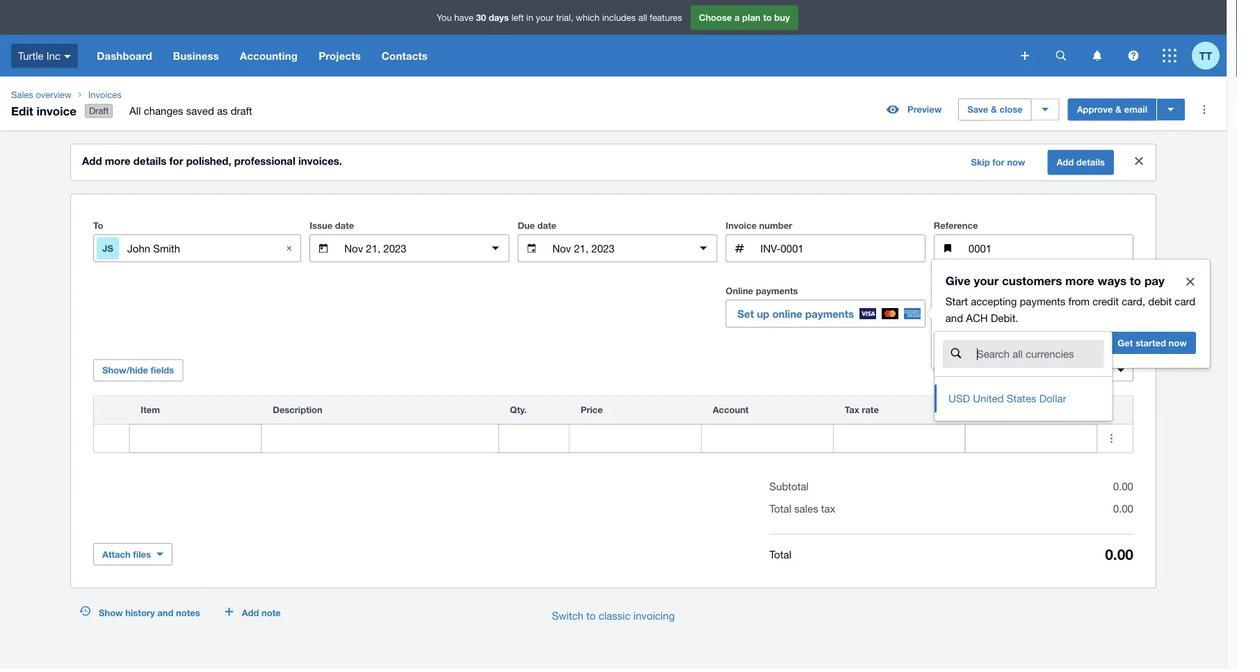 Task type: locate. For each thing, give the bounding box(es) containing it.
1 horizontal spatial your
[[974, 274, 999, 287]]

2 horizontal spatial payments
[[1020, 295, 1066, 307]]

all changes saved as draft
[[129, 105, 252, 117]]

add details button
[[1048, 150, 1115, 175]]

banner
[[0, 0, 1227, 77]]

details
[[133, 155, 167, 167], [1077, 157, 1106, 168]]

to left the pay
[[1130, 274, 1142, 287]]

group
[[935, 332, 1113, 421]]

item
[[141, 405, 160, 415]]

0 vertical spatial tax
[[1053, 365, 1066, 376]]

currency united states dollar
[[934, 286, 1061, 320]]

total sales tax
[[770, 503, 836, 515]]

1 vertical spatial dollar
[[1040, 392, 1067, 405]]

sales
[[11, 89, 33, 100]]

1 horizontal spatial more date options image
[[690, 235, 718, 262]]

have
[[455, 12, 474, 23]]

1 horizontal spatial to
[[764, 12, 772, 23]]

svg image
[[1056, 50, 1067, 61], [1093, 50, 1102, 61], [1129, 50, 1139, 61], [1021, 51, 1030, 60], [64, 55, 71, 58]]

0 horizontal spatial none field
[[130, 425, 261, 453]]

account
[[713, 405, 749, 415]]

united
[[968, 308, 998, 320], [974, 392, 1004, 405]]

1 vertical spatial and
[[157, 607, 174, 618]]

1 date from the left
[[335, 220, 354, 231]]

for right skip
[[993, 157, 1005, 168]]

date right "issue"
[[335, 220, 354, 231]]

1 horizontal spatial for
[[993, 157, 1005, 168]]

set
[[738, 308, 754, 320]]

navigation
[[86, 35, 1012, 77]]

more inside status
[[105, 155, 131, 167]]

2 horizontal spatial to
[[1130, 274, 1142, 287]]

payments
[[756, 286, 798, 296], [1020, 295, 1066, 307], [806, 308, 854, 320]]

0 vertical spatial none field
[[934, 331, 1114, 422]]

dollar inside currency united states dollar
[[1034, 308, 1061, 320]]

1 horizontal spatial payments
[[806, 308, 854, 320]]

tax
[[1053, 365, 1066, 376], [845, 405, 860, 415]]

details down the changes
[[133, 155, 167, 167]]

0 horizontal spatial date
[[335, 220, 354, 231]]

2 & from the left
[[1116, 104, 1122, 115]]

preview
[[908, 104, 942, 115]]

none field the search all currencies
[[934, 331, 1114, 422]]

1 more date options image from the left
[[482, 235, 510, 262]]

save & close
[[968, 104, 1023, 115]]

switch
[[552, 610, 584, 622]]

and down "start"
[[946, 312, 964, 324]]

now inside button
[[1008, 157, 1026, 168]]

1 vertical spatial none field
[[130, 425, 261, 453]]

united for usd
[[974, 392, 1004, 405]]

all
[[129, 105, 141, 117]]

invoice
[[726, 220, 757, 231]]

get started now
[[1118, 338, 1187, 348]]

united right usd
[[974, 392, 1004, 405]]

now right "started"
[[1169, 338, 1187, 348]]

show/hide fields
[[102, 365, 174, 376]]

your right the in
[[536, 12, 554, 23]]

approve & email button
[[1068, 99, 1157, 121]]

Search all currencies text field
[[976, 341, 1104, 367]]

0 horizontal spatial &
[[991, 104, 998, 115]]

banner containing dashboard
[[0, 0, 1227, 77]]

projects
[[319, 49, 361, 62]]

states inside currency united states dollar
[[1001, 308, 1031, 320]]

2 horizontal spatial add
[[1057, 157, 1074, 168]]

0 horizontal spatial now
[[1008, 157, 1026, 168]]

none field containing usd
[[934, 331, 1114, 422]]

1 horizontal spatial details
[[1077, 157, 1106, 168]]

more up from
[[1066, 274, 1095, 287]]

js
[[102, 243, 113, 254]]

united inside currency united states dollar
[[968, 308, 998, 320]]

subtotal
[[770, 480, 809, 493]]

1 vertical spatial now
[[1169, 338, 1187, 348]]

your
[[536, 12, 554, 23], [974, 274, 999, 287]]

set up online payments button
[[726, 300, 926, 328]]

& right save
[[991, 104, 998, 115]]

payments right online
[[806, 308, 854, 320]]

payments up online
[[756, 286, 798, 296]]

0 horizontal spatial and
[[157, 607, 174, 618]]

1 vertical spatial states
[[1007, 392, 1037, 405]]

0 vertical spatial dollar
[[1034, 308, 1061, 320]]

0.00 for subtotal
[[1114, 480, 1134, 493]]

add right skip for now
[[1057, 157, 1074, 168]]

tt
[[1200, 49, 1213, 62]]

add inside 'button'
[[1057, 157, 1074, 168]]

dollar inside group
[[1040, 392, 1067, 405]]

for
[[169, 155, 183, 167], [993, 157, 1005, 168]]

for left polished,
[[169, 155, 183, 167]]

usd united states dollar
[[949, 392, 1067, 405]]

tax inside popup button
[[1053, 365, 1066, 376]]

in
[[527, 12, 534, 23]]

add down draft
[[82, 155, 102, 167]]

add for add more details for polished, professional invoices.
[[82, 155, 102, 167]]

show
[[99, 607, 123, 618]]

group containing usd
[[935, 332, 1113, 421]]

svg image inside turtle inc popup button
[[64, 55, 71, 58]]

Price field
[[570, 426, 701, 452]]

more line item options element
[[1098, 396, 1133, 424]]

changes
[[144, 105, 183, 117]]

0 vertical spatial 0.00
[[1114, 480, 1134, 493]]

0 vertical spatial states
[[1001, 308, 1031, 320]]

to inside banner
[[764, 12, 772, 23]]

0 horizontal spatial details
[[133, 155, 167, 167]]

to left buy
[[764, 12, 772, 23]]

invoice line item list element
[[93, 396, 1134, 453]]

0 horizontal spatial more date options image
[[482, 235, 510, 262]]

email
[[1125, 104, 1148, 115]]

tax inside invoice line item list element
[[845, 405, 860, 415]]

& inside approve & email 'button'
[[1116, 104, 1122, 115]]

Due date text field
[[551, 235, 684, 262]]

1 horizontal spatial and
[[946, 312, 964, 324]]

0 vertical spatial total
[[770, 503, 792, 515]]

trial,
[[556, 12, 574, 23]]

add inside button
[[242, 607, 259, 618]]

invoices.
[[298, 155, 342, 167]]

professional
[[234, 155, 296, 167]]

tax down amounts on the right of page
[[1053, 365, 1066, 376]]

states
[[1001, 308, 1031, 320], [1007, 392, 1037, 405]]

united inside group
[[974, 392, 1004, 405]]

details inside 'button'
[[1077, 157, 1106, 168]]

more down all
[[105, 155, 131, 167]]

accepting
[[971, 295, 1017, 307]]

0 horizontal spatial tax
[[845, 405, 860, 415]]

0 vertical spatial to
[[764, 12, 772, 23]]

start
[[946, 295, 968, 307]]

1 horizontal spatial date
[[538, 220, 557, 231]]

credit
[[1093, 295, 1119, 307]]

0 vertical spatial more
[[105, 155, 131, 167]]

john
[[127, 242, 150, 255]]

1 horizontal spatial add
[[242, 607, 259, 618]]

states down accepting
[[1001, 308, 1031, 320]]

details left close image
[[1077, 157, 1106, 168]]

qty.
[[510, 405, 527, 415]]

none field inside invoice line item list element
[[130, 425, 261, 453]]

more date options image
[[482, 235, 510, 262], [690, 235, 718, 262]]

files
[[133, 549, 151, 560]]

show history and notes
[[99, 607, 200, 618]]

united states dollar button
[[934, 300, 1134, 328]]

polished,
[[186, 155, 231, 167]]

description
[[273, 405, 323, 415]]

preview button
[[879, 99, 951, 121]]

1 horizontal spatial more
[[1066, 274, 1095, 287]]

and left notes
[[157, 607, 174, 618]]

states for currency united states dollar
[[1001, 308, 1031, 320]]

dollar down give your customers more ways to pay
[[1034, 308, 1061, 320]]

1 total from the top
[[770, 503, 792, 515]]

ways
[[1098, 274, 1127, 287]]

up
[[757, 308, 770, 320]]

add left note
[[242, 607, 259, 618]]

states inside the search all currencies "field"
[[1007, 392, 1037, 405]]

1 vertical spatial united
[[974, 392, 1004, 405]]

& inside the save & close button
[[991, 104, 998, 115]]

2 date from the left
[[538, 220, 557, 231]]

1 vertical spatial 0.00
[[1114, 503, 1134, 515]]

& left email
[[1116, 104, 1122, 115]]

1 vertical spatial total
[[770, 548, 792, 560]]

tt button
[[1192, 35, 1227, 77]]

now for add more details for polished, professional invoices.
[[1008, 157, 1026, 168]]

dollar down "tax exclusive"
[[1040, 392, 1067, 405]]

left
[[512, 12, 524, 23]]

add note
[[242, 607, 281, 618]]

1 & from the left
[[991, 104, 998, 115]]

amounts
[[1044, 345, 1082, 356]]

skip for now button
[[963, 151, 1034, 174]]

0 horizontal spatial add
[[82, 155, 102, 167]]

date right due
[[538, 220, 557, 231]]

Reference text field
[[968, 235, 1133, 262]]

tax exclusive button
[[1044, 359, 1134, 382]]

your up accepting
[[974, 274, 999, 287]]

2 total from the top
[[770, 548, 792, 560]]

tax left 'rate'
[[845, 405, 860, 415]]

united down accepting
[[968, 308, 998, 320]]

0 vertical spatial and
[[946, 312, 964, 324]]

0 vertical spatial now
[[1008, 157, 1026, 168]]

1 horizontal spatial none field
[[934, 331, 1114, 422]]

0 horizontal spatial more
[[105, 155, 131, 167]]

1 horizontal spatial tax
[[1053, 365, 1066, 376]]

None field
[[934, 331, 1114, 422], [130, 425, 261, 453]]

states up amount field
[[1007, 392, 1037, 405]]

usd
[[949, 392, 971, 405]]

payments inside popup button
[[806, 308, 854, 320]]

1 horizontal spatial &
[[1116, 104, 1122, 115]]

now inside 'button'
[[1169, 338, 1187, 348]]

dollar for currency united states dollar
[[1034, 308, 1061, 320]]

invoice number
[[726, 220, 793, 231]]

payments down customers
[[1020, 295, 1066, 307]]

debit.
[[991, 312, 1019, 324]]

close image
[[276, 235, 303, 262]]

dashboard
[[97, 49, 152, 62]]

online
[[726, 286, 754, 296]]

notes
[[176, 607, 200, 618]]

online
[[773, 308, 803, 320]]

plan
[[743, 12, 761, 23]]

2 vertical spatial to
[[587, 610, 596, 622]]

0 horizontal spatial to
[[587, 610, 596, 622]]

now right skip
[[1008, 157, 1026, 168]]

exclusive
[[1069, 365, 1106, 376]]

total down total sales tax at the right bottom of page
[[770, 548, 792, 560]]

to right switch
[[587, 610, 596, 622]]

online payments
[[726, 286, 798, 296]]

add more details for polished, professional invoices.
[[82, 155, 342, 167]]

1 vertical spatial tax
[[845, 405, 860, 415]]

total down subtotal
[[770, 503, 792, 515]]

business
[[173, 49, 219, 62]]

draft
[[89, 105, 109, 116]]

0.00
[[1114, 480, 1134, 493], [1114, 503, 1134, 515], [1106, 546, 1134, 563]]

1 horizontal spatial now
[[1169, 338, 1187, 348]]

to
[[764, 12, 772, 23], [1130, 274, 1142, 287], [587, 610, 596, 622]]

now
[[1008, 157, 1026, 168], [1169, 338, 1187, 348]]

0 vertical spatial united
[[968, 308, 998, 320]]

saved
[[186, 105, 214, 117]]

set up online payments
[[738, 308, 854, 320]]

1 vertical spatial more
[[1066, 274, 1095, 287]]

2 more date options image from the left
[[690, 235, 718, 262]]

0 vertical spatial your
[[536, 12, 554, 23]]

pay
[[1145, 274, 1165, 287]]

dollar
[[1034, 308, 1061, 320], [1040, 392, 1067, 405]]

group inside the search all currencies "field"
[[935, 332, 1113, 421]]



Task type: vqa. For each thing, say whether or not it's contained in the screenshot.
bottom DEC 29, 2023
no



Task type: describe. For each thing, give the bounding box(es) containing it.
0.00 for total sales tax
[[1114, 503, 1134, 515]]

date for issue date
[[335, 220, 354, 231]]

invoice number element
[[726, 235, 926, 262]]

add more details for polished, professional invoices. status
[[71, 144, 1156, 181]]

as
[[217, 105, 228, 117]]

started
[[1136, 338, 1167, 348]]

contacts button
[[371, 35, 438, 77]]

Description text field
[[262, 426, 498, 452]]

0 horizontal spatial your
[[536, 12, 554, 23]]

and inside button
[[157, 607, 174, 618]]

sales
[[795, 503, 819, 515]]

now for start accepting payments from credit card, debit card and ach debit.
[[1169, 338, 1187, 348]]

more date options image for due date
[[690, 235, 718, 262]]

tout to set up payment services image
[[1177, 268, 1205, 296]]

choose
[[699, 12, 732, 23]]

due
[[518, 220, 535, 231]]

dashboard link
[[86, 35, 163, 77]]

turtle
[[18, 50, 44, 62]]

smith
[[153, 242, 180, 255]]

edit
[[11, 104, 33, 117]]

note
[[262, 607, 281, 618]]

accounting button
[[230, 35, 308, 77]]

get started now button
[[1109, 332, 1197, 354]]

2 vertical spatial 0.00
[[1106, 546, 1134, 563]]

more date options image for issue date
[[482, 235, 510, 262]]

choose a plan to buy
[[699, 12, 790, 23]]

tax
[[822, 503, 836, 515]]

card
[[1175, 295, 1196, 307]]

tax rate
[[845, 405, 879, 415]]

fields
[[151, 365, 174, 376]]

Issue date text field
[[343, 235, 476, 262]]

0 horizontal spatial for
[[169, 155, 183, 167]]

which
[[576, 12, 600, 23]]

edit invoice
[[11, 104, 77, 117]]

debit
[[1149, 295, 1172, 307]]

none field inventory item
[[130, 425, 261, 453]]

tax exclusive
[[1053, 365, 1106, 376]]

total for total
[[770, 548, 792, 560]]

amounts are
[[1044, 345, 1099, 356]]

add for add note
[[242, 607, 259, 618]]

dollar for usd united states dollar
[[1040, 392, 1067, 405]]

turtle inc button
[[0, 35, 86, 77]]

approve
[[1077, 104, 1113, 115]]

& for close
[[991, 104, 998, 115]]

turtle inc
[[18, 50, 61, 62]]

and inside start accepting payments from credit card, debit card and ach debit.
[[946, 312, 964, 324]]

give your customers more ways to pay
[[946, 274, 1165, 287]]

card,
[[1122, 295, 1146, 307]]

overview
[[36, 89, 72, 100]]

close image
[[1126, 147, 1154, 175]]

currency
[[934, 286, 974, 296]]

customers
[[1003, 274, 1063, 287]]

price
[[581, 405, 603, 415]]

show/hide
[[102, 365, 148, 376]]

more invoice options image
[[1191, 96, 1219, 124]]

show/hide fields button
[[93, 359, 183, 382]]

svg image
[[1163, 49, 1177, 63]]

invoices link
[[83, 88, 264, 102]]

to inside 'button'
[[587, 610, 596, 622]]

get
[[1118, 338, 1134, 348]]

0 horizontal spatial payments
[[756, 286, 798, 296]]

skip
[[972, 157, 990, 168]]

& for email
[[1116, 104, 1122, 115]]

attach files
[[102, 549, 151, 560]]

navigation containing dashboard
[[86, 35, 1012, 77]]

save & close button
[[959, 99, 1032, 121]]

Inventory item text field
[[130, 426, 261, 452]]

invoices
[[88, 89, 122, 100]]

for inside button
[[993, 157, 1005, 168]]

projects button
[[308, 35, 371, 77]]

Amount field
[[966, 426, 1098, 452]]

are
[[1085, 345, 1099, 356]]

united for currency
[[968, 308, 998, 320]]

due date
[[518, 220, 557, 231]]

sales overview link
[[6, 88, 77, 102]]

Invoice number text field
[[759, 235, 925, 262]]

includes
[[602, 12, 636, 23]]

classic
[[599, 610, 631, 622]]

invoice
[[37, 104, 77, 117]]

draft
[[231, 105, 252, 117]]

tax for tax exclusive
[[1053, 365, 1066, 376]]

skip for now
[[972, 157, 1026, 168]]

1 vertical spatial to
[[1130, 274, 1142, 287]]

invoicing
[[634, 610, 675, 622]]

payments inside start accepting payments from credit card, debit card and ach debit.
[[1020, 295, 1066, 307]]

1 vertical spatial your
[[974, 274, 999, 287]]

issue
[[310, 220, 333, 231]]

number
[[760, 220, 793, 231]]

a
[[735, 12, 740, 23]]

switch to classic invoicing
[[552, 610, 675, 622]]

features
[[650, 12, 683, 23]]

approve & email
[[1077, 104, 1148, 115]]

states for usd united states dollar
[[1007, 392, 1037, 405]]

tax for tax rate
[[845, 405, 860, 415]]

amount
[[977, 405, 1011, 415]]

save
[[968, 104, 989, 115]]

add details
[[1057, 157, 1106, 168]]

add for add details
[[1057, 157, 1074, 168]]

business button
[[163, 35, 230, 77]]

total for total sales tax
[[770, 503, 792, 515]]

more line item options image
[[1098, 425, 1126, 453]]

history
[[125, 607, 155, 618]]

to
[[93, 220, 103, 231]]

contacts
[[382, 49, 428, 62]]

date for due date
[[538, 220, 557, 231]]

all
[[639, 12, 648, 23]]



